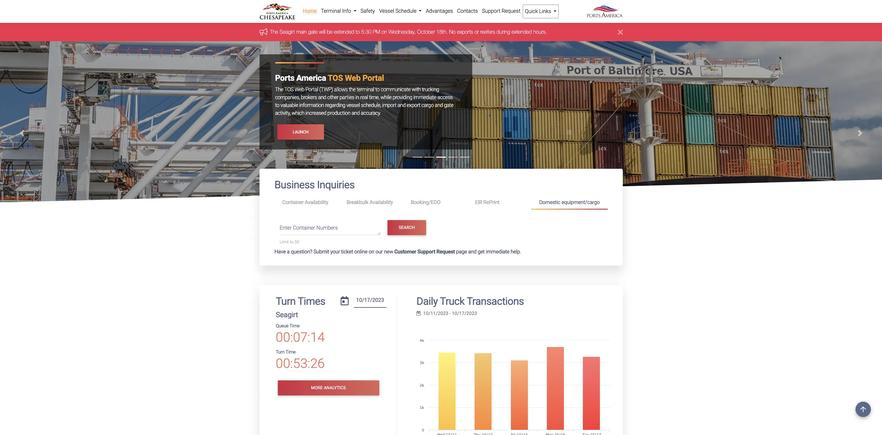 Task type: describe. For each thing, give the bounding box(es) containing it.
communicate
[[381, 87, 411, 93]]

enter
[[280, 225, 292, 231]]

5:30
[[361, 29, 371, 35]]

truck
[[440, 295, 465, 308]]

import
[[382, 102, 396, 108]]

real
[[360, 94, 368, 101]]

the seagirt main gate will be extended to 5:30 pm on wednesday, october 18th.  no exports or reefers during extended hours.
[[270, 29, 547, 35]]

daily
[[417, 295, 438, 308]]

providing
[[393, 94, 412, 101]]

seagirt inside alert
[[279, 29, 295, 35]]

brokers
[[301, 94, 317, 101]]

to up time, at top left
[[375, 87, 380, 93]]

support request link
[[480, 5, 523, 18]]

ports america tos web portal
[[275, 73, 384, 83]]

the seagirt main gate will be extended to 5:30 pm on wednesday, october 18th.  no exports or reefers during extended hours. link
[[270, 29, 547, 35]]

immediate inside 'the tos web portal (twp) allows the terminal to communicate with trucking companies,                         brokers and other parties in real time, while providing immediate access to valuable                         information regarding vessel schedule, import and export cargo and gate activity, which increased production and accuracy.'
[[413, 94, 436, 101]]

0 horizontal spatial on
[[369, 249, 374, 255]]

have
[[274, 249, 286, 255]]

1 extended from the left
[[334, 29, 354, 35]]

web inside 'the tos web portal (twp) allows the terminal to communicate with trucking companies,                         brokers and other parties in real time, while providing immediate access to valuable                         information regarding vessel schedule, import and export cargo and gate activity, which increased production and accuracy.'
[[295, 87, 304, 93]]

safety link
[[358, 5, 377, 18]]

cargo
[[422, 102, 434, 108]]

search button
[[388, 220, 426, 235]]

the for the seagirt main gate will be extended to 5:30 pm on wednesday, october 18th.  no exports or reefers during extended hours.
[[270, 29, 278, 35]]

turn for turn time 00:53:26
[[276, 350, 285, 355]]

the for the tos web portal (twp) allows the terminal to communicate with trucking companies,                         brokers and other parties in real time, while providing immediate access to valuable                         information regarding vessel schedule, import and export cargo and gate activity, which increased production and accuracy.
[[275, 87, 283, 93]]

time for 00:07:14
[[289, 323, 300, 329]]

equipment/cargo
[[562, 199, 600, 206]]

advantages
[[426, 8, 453, 14]]

breakbulk availability
[[347, 199, 393, 206]]

vessel
[[379, 8, 394, 14]]

hours.
[[533, 29, 547, 35]]

customer
[[394, 249, 416, 255]]

0 vertical spatial container
[[282, 199, 304, 206]]

eir reprint link
[[467, 197, 531, 209]]

limit to 50
[[280, 240, 299, 245]]

limit
[[280, 240, 289, 245]]

times
[[298, 295, 325, 308]]

time,
[[369, 94, 379, 101]]

vessel schedule link
[[377, 5, 424, 18]]

0 horizontal spatial support
[[417, 249, 435, 255]]

in
[[355, 94, 359, 101]]

request inside main content
[[436, 249, 455, 255]]

or
[[475, 29, 479, 35]]

turn times
[[276, 295, 325, 308]]

terminal info
[[321, 8, 352, 14]]

on inside alert
[[381, 29, 387, 35]]

no
[[449, 29, 455, 35]]

transactions
[[467, 295, 524, 308]]

home link
[[301, 5, 319, 18]]

the tos web portal (twp) allows the terminal to communicate with trucking companies,                         brokers and other parties in real time, while providing immediate access to valuable                         information regarding vessel schedule, import and export cargo and gate activity, which increased production and accuracy.
[[275, 87, 454, 116]]

schedule
[[395, 8, 417, 14]]

availability for breakbulk availability
[[370, 199, 393, 206]]

pm
[[373, 29, 380, 35]]

business
[[274, 179, 315, 191]]

allows
[[334, 87, 348, 93]]

get
[[478, 249, 485, 255]]

1 horizontal spatial request
[[502, 8, 521, 14]]

analytics
[[324, 386, 346, 391]]

more analytics link
[[278, 381, 379, 396]]

close image
[[618, 28, 623, 36]]

gate inside the seagirt main gate will be extended to 5:30 pm on wednesday, october 18th.  no exports or reefers during extended hours. alert
[[308, 29, 317, 35]]

domestic
[[539, 199, 560, 206]]

quick links link
[[523, 5, 559, 18]]

1 vertical spatial container
[[293, 225, 315, 231]]

launch
[[293, 130, 308, 134]]

activity,
[[275, 110, 291, 116]]

10/11/2023 - 10/17/2023
[[423, 311, 477, 317]]

support request
[[482, 8, 521, 14]]

to left 50 in the bottom left of the page
[[290, 240, 294, 245]]

safety
[[361, 8, 375, 14]]

the
[[349, 87, 356, 93]]

reefers
[[480, 29, 495, 35]]

18th.
[[436, 29, 448, 35]]

eir
[[475, 199, 482, 206]]

launch link
[[277, 125, 324, 140]]

enter container numbers
[[280, 225, 338, 231]]

go to top image
[[856, 402, 871, 417]]

(twp)
[[319, 87, 333, 93]]

to up activity,
[[275, 102, 279, 108]]

production
[[327, 110, 351, 116]]

advantages link
[[424, 5, 455, 18]]

10/17/2023
[[452, 311, 477, 317]]

10/11/2023
[[423, 311, 448, 317]]

-
[[449, 311, 451, 317]]

terminal info link
[[319, 5, 358, 18]]

numbers
[[316, 225, 338, 231]]

schedule,
[[361, 102, 381, 108]]

calendar week image
[[417, 311, 421, 316]]

customer support request link
[[394, 249, 455, 255]]

50
[[295, 240, 299, 245]]

Enter Container Numbers text field
[[280, 224, 381, 235]]

companies,
[[275, 94, 300, 101]]



Task type: locate. For each thing, give the bounding box(es) containing it.
1 vertical spatial on
[[369, 249, 374, 255]]

00:53:26
[[276, 356, 325, 372]]

1 vertical spatial the
[[275, 87, 283, 93]]

availability right breakbulk
[[370, 199, 393, 206]]

0 horizontal spatial request
[[436, 249, 455, 255]]

terminal
[[357, 87, 374, 93]]

tos up companies,
[[284, 87, 294, 93]]

breakbulk availability link
[[339, 197, 403, 209]]

0 horizontal spatial availability
[[305, 199, 328, 206]]

submit
[[313, 249, 329, 255]]

request
[[502, 8, 521, 14], [436, 249, 455, 255]]

terminal
[[321, 8, 341, 14]]

vessel
[[346, 102, 360, 108]]

eir reprint
[[475, 199, 499, 206]]

gate inside 'the tos web portal (twp) allows the terminal to communicate with trucking companies,                         brokers and other parties in real time, while providing immediate access to valuable                         information regarding vessel schedule, import and export cargo and gate activity, which increased production and accuracy.'
[[444, 102, 454, 108]]

gate
[[308, 29, 317, 35], [444, 102, 454, 108]]

1 horizontal spatial portal
[[362, 73, 384, 83]]

the inside alert
[[270, 29, 278, 35]]

tos up allows
[[328, 73, 343, 83]]

the seagirt main gate will be extended to 5:30 pm on wednesday, october 18th.  no exports or reefers during extended hours. alert
[[0, 23, 882, 41]]

page
[[456, 249, 467, 255]]

time up the 00:53:26 at the bottom left of the page
[[286, 350, 296, 355]]

1 vertical spatial seagirt
[[276, 311, 298, 319]]

support up reefers
[[482, 8, 500, 14]]

2 extended from the left
[[511, 29, 532, 35]]

search
[[399, 225, 415, 230]]

the
[[270, 29, 278, 35], [275, 87, 283, 93]]

support inside support request link
[[482, 8, 500, 14]]

turn
[[276, 295, 296, 308], [276, 350, 285, 355]]

domestic equipment/cargo
[[539, 199, 600, 206]]

1 horizontal spatial on
[[381, 29, 387, 35]]

extended right be
[[334, 29, 354, 35]]

turn inside turn time 00:53:26
[[276, 350, 285, 355]]

ports
[[275, 73, 294, 83]]

0 horizontal spatial web
[[295, 87, 304, 93]]

access
[[437, 94, 453, 101]]

wednesday,
[[388, 29, 416, 35]]

1 horizontal spatial availability
[[370, 199, 393, 206]]

0 horizontal spatial gate
[[308, 29, 317, 35]]

portal inside 'the tos web portal (twp) allows the terminal to communicate with trucking companies,                         brokers and other parties in real time, while providing immediate access to valuable                         information regarding vessel schedule, import and export cargo and gate activity, which increased production and accuracy.'
[[306, 87, 318, 93]]

container down business
[[282, 199, 304, 206]]

web up the the
[[345, 73, 361, 83]]

container
[[282, 199, 304, 206], [293, 225, 315, 231]]

0 horizontal spatial portal
[[306, 87, 318, 93]]

the inside 'the tos web portal (twp) allows the terminal to communicate with trucking companies,                         brokers and other parties in real time, while providing immediate access to valuable                         information regarding vessel schedule, import and export cargo and gate activity, which increased production and accuracy.'
[[275, 87, 283, 93]]

queue
[[276, 323, 289, 329]]

extended right "during"
[[511, 29, 532, 35]]

info
[[342, 8, 351, 14]]

parties
[[340, 94, 354, 101]]

1 horizontal spatial immediate
[[486, 249, 510, 255]]

0 vertical spatial on
[[381, 29, 387, 35]]

have a question? submit your ticket online on our new customer support request page and get immediate help.
[[274, 249, 521, 255]]

container up 50 in the bottom left of the page
[[293, 225, 315, 231]]

time right queue
[[289, 323, 300, 329]]

will
[[319, 29, 325, 35]]

more
[[311, 386, 323, 391]]

calendar day image
[[341, 296, 349, 306]]

tos web portal image
[[0, 41, 882, 422]]

0 vertical spatial turn
[[276, 295, 296, 308]]

to left 5:30
[[356, 29, 360, 35]]

availability for container availability
[[305, 199, 328, 206]]

support
[[482, 8, 500, 14], [417, 249, 435, 255]]

1 availability from the left
[[305, 199, 328, 206]]

1 vertical spatial tos
[[284, 87, 294, 93]]

on left our
[[369, 249, 374, 255]]

main content
[[254, 169, 628, 435]]

0 vertical spatial request
[[502, 8, 521, 14]]

information
[[299, 102, 324, 108]]

0 vertical spatial gate
[[308, 29, 317, 35]]

trucking
[[422, 87, 439, 93]]

1 horizontal spatial extended
[[511, 29, 532, 35]]

web up brokers
[[295, 87, 304, 93]]

container availability link
[[274, 197, 339, 209]]

valuable
[[280, 102, 298, 108]]

immediate right get
[[486, 249, 510, 255]]

accuracy.
[[361, 110, 381, 116]]

on
[[381, 29, 387, 35], [369, 249, 374, 255]]

None text field
[[354, 295, 387, 308]]

1 horizontal spatial support
[[482, 8, 500, 14]]

export
[[407, 102, 420, 108]]

2 availability from the left
[[370, 199, 393, 206]]

gate down access
[[444, 102, 454, 108]]

time inside turn time 00:53:26
[[286, 350, 296, 355]]

1 turn from the top
[[276, 295, 296, 308]]

0 vertical spatial time
[[289, 323, 300, 329]]

inquiries
[[317, 179, 355, 191]]

seagirt left 'main'
[[279, 29, 295, 35]]

exports
[[457, 29, 473, 35]]

0 vertical spatial portal
[[362, 73, 384, 83]]

and down providing
[[398, 102, 406, 108]]

increased
[[306, 110, 326, 116]]

0 vertical spatial web
[[345, 73, 361, 83]]

main
[[296, 29, 307, 35]]

quick links
[[525, 8, 553, 14]]

0 vertical spatial the
[[270, 29, 278, 35]]

turn for turn times
[[276, 295, 296, 308]]

none text field inside main content
[[354, 295, 387, 308]]

time for 00:53:26
[[286, 350, 296, 355]]

reprint
[[483, 199, 499, 206]]

request left quick
[[502, 8, 521, 14]]

main content containing 00:07:14
[[254, 169, 628, 435]]

bullhorn image
[[259, 28, 270, 35]]

portal up brokers
[[306, 87, 318, 93]]

home
[[303, 8, 317, 14]]

2 turn from the top
[[276, 350, 285, 355]]

turn time 00:53:26
[[276, 350, 325, 372]]

online
[[354, 249, 368, 255]]

1 horizontal spatial gate
[[444, 102, 454, 108]]

1 vertical spatial support
[[417, 249, 435, 255]]

1 vertical spatial gate
[[444, 102, 454, 108]]

and left get
[[468, 249, 477, 255]]

our
[[376, 249, 383, 255]]

request left page
[[436, 249, 455, 255]]

links
[[539, 8, 551, 14]]

regarding
[[325, 102, 345, 108]]

0 vertical spatial support
[[482, 8, 500, 14]]

1 vertical spatial time
[[286, 350, 296, 355]]

be
[[327, 29, 332, 35]]

1 vertical spatial immediate
[[486, 249, 510, 255]]

1 vertical spatial request
[[436, 249, 455, 255]]

tos
[[328, 73, 343, 83], [284, 87, 294, 93]]

daily truck transactions
[[417, 295, 524, 308]]

domestic equipment/cargo link
[[531, 197, 608, 210]]

gate left will
[[308, 29, 317, 35]]

vessel schedule
[[379, 8, 418, 14]]

and down vessel at left top
[[352, 110, 360, 116]]

0 vertical spatial immediate
[[413, 94, 436, 101]]

and down access
[[435, 102, 443, 108]]

portal up terminal
[[362, 73, 384, 83]]

extended
[[334, 29, 354, 35], [511, 29, 532, 35]]

with
[[412, 87, 421, 93]]

1 vertical spatial turn
[[276, 350, 285, 355]]

ticket
[[341, 249, 353, 255]]

the up companies,
[[275, 87, 283, 93]]

0 horizontal spatial extended
[[334, 29, 354, 35]]

new
[[384, 249, 393, 255]]

availability down business inquiries
[[305, 199, 328, 206]]

container availability
[[282, 199, 328, 206]]

on right the pm
[[381, 29, 387, 35]]

immediate up "cargo"
[[413, 94, 436, 101]]

1 horizontal spatial web
[[345, 73, 361, 83]]

0 vertical spatial seagirt
[[279, 29, 295, 35]]

turn up queue
[[276, 295, 296, 308]]

time inside queue time 00:07:14
[[289, 323, 300, 329]]

0 vertical spatial tos
[[328, 73, 343, 83]]

booking/edo
[[411, 199, 441, 206]]

the left 'main'
[[270, 29, 278, 35]]

help.
[[511, 249, 521, 255]]

contacts
[[457, 8, 478, 14]]

a
[[287, 249, 290, 255]]

quick
[[525, 8, 538, 14]]

support right customer at the bottom left of the page
[[417, 249, 435, 255]]

1 vertical spatial web
[[295, 87, 304, 93]]

time
[[289, 323, 300, 329], [286, 350, 296, 355]]

breakbulk
[[347, 199, 368, 206]]

october
[[417, 29, 435, 35]]

1 horizontal spatial tos
[[328, 73, 343, 83]]

to inside alert
[[356, 29, 360, 35]]

booking/edo link
[[403, 197, 467, 209]]

america
[[296, 73, 326, 83]]

1 vertical spatial portal
[[306, 87, 318, 93]]

0 horizontal spatial tos
[[284, 87, 294, 93]]

0 horizontal spatial immediate
[[413, 94, 436, 101]]

business inquiries
[[274, 179, 355, 191]]

tos inside 'the tos web portal (twp) allows the terminal to communicate with trucking companies,                         brokers and other parties in real time, while providing immediate access to valuable                         information regarding vessel schedule, import and export cargo and gate activity, which increased production and accuracy.'
[[284, 87, 294, 93]]

turn up the 00:53:26 at the bottom left of the page
[[276, 350, 285, 355]]

seagirt up queue
[[276, 311, 298, 319]]

and down (twp)
[[318, 94, 326, 101]]



Task type: vqa. For each thing, say whether or not it's contained in the screenshot.
topmost request
yes



